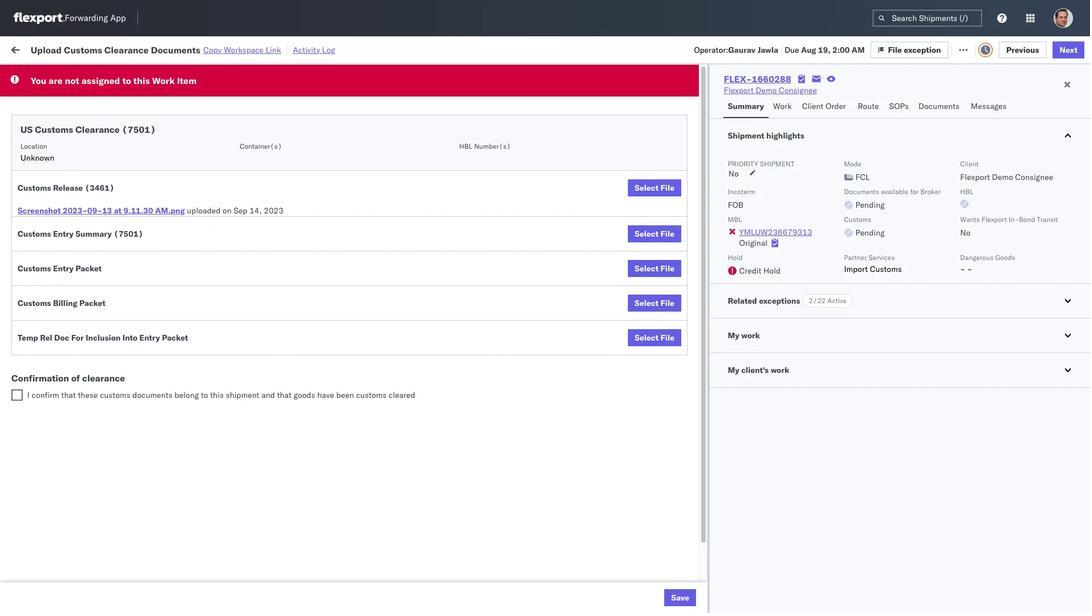 Task type: locate. For each thing, give the bounding box(es) containing it.
work up status : ready for work, blocked, in progress
[[124, 44, 144, 54]]

schedule delivery appointment up confirm pickup from los angeles, ca link
[[26, 288, 140, 298]]

file exception button
[[879, 41, 957, 58], [879, 41, 957, 58], [871, 41, 949, 58], [871, 41, 949, 58]]

schedule delivery appointment for second the schedule delivery appointment button from the bottom of the page
[[26, 288, 140, 298]]

1 horizontal spatial shipment
[[760, 160, 795, 168]]

hlxu8034992 left broker
[[859, 189, 915, 199]]

schedule up confirm
[[26, 363, 60, 373]]

save
[[672, 593, 690, 603]]

blocked,
[[140, 70, 168, 79]]

0 vertical spatial (7501)
[[122, 124, 156, 135]]

consignee
[[779, 85, 817, 95], [523, 93, 555, 101], [1016, 172, 1054, 182]]

from right of on the left of page
[[88, 363, 105, 373]]

my down related
[[728, 331, 740, 341]]

4 select file button from the top
[[628, 295, 682, 312]]

savant for ceau7522281, hlxu6269489, hlxu8034992
[[993, 164, 1017, 174]]

10 schedule from the top
[[26, 408, 60, 418]]

(7501) down 9.11.30
[[114, 229, 143, 239]]

los for third schedule pickup from los angeles, ca button from the top of the page
[[107, 213, 120, 224]]

4 schedule pickup from los angeles, ca from the top
[[26, 263, 166, 273]]

1 flex-1846748 from the top
[[661, 114, 720, 124]]

numbers inside container numbers
[[739, 97, 767, 106]]

you
[[31, 75, 46, 86]]

flex-
[[724, 73, 752, 85], [661, 114, 685, 124], [661, 139, 685, 149], [661, 164, 685, 174], [661, 189, 685, 199], [661, 214, 685, 224], [661, 239, 685, 249], [661, 264, 685, 274], [661, 289, 685, 299], [661, 314, 685, 324], [661, 339, 685, 349], [661, 364, 685, 374], [661, 389, 685, 399], [661, 414, 685, 424], [661, 439, 685, 449], [661, 464, 685, 474], [661, 489, 685, 499], [661, 514, 685, 524], [661, 539, 685, 549], [661, 564, 685, 574], [661, 589, 685, 599]]

file for customs billing packet
[[661, 298, 675, 308]]

angeles, up 9.11.30
[[122, 163, 153, 174]]

0 vertical spatial my work
[[11, 41, 62, 57]]

-
[[961, 264, 966, 274], [968, 264, 973, 274], [1021, 389, 1026, 399], [613, 589, 618, 599]]

0 vertical spatial hbl
[[459, 142, 473, 151]]

clearance down 13
[[88, 238, 124, 249]]

Search Shipments (/) text field
[[873, 10, 983, 27]]

None checkbox
[[11, 390, 23, 401]]

1 vertical spatial gaurav
[[967, 114, 992, 124]]

pickup up the customs entry summary (7501)
[[62, 213, 86, 224]]

customs left billing
[[18, 298, 51, 308]]

demo
[[756, 85, 777, 95], [992, 172, 1014, 182]]

0 horizontal spatial mode
[[367, 93, 384, 101]]

shipment
[[760, 160, 795, 168], [226, 390, 259, 400]]

inclusion
[[86, 333, 121, 343]]

1 vertical spatial hold
[[764, 266, 781, 276]]

delivery for lhuu7894563, uetu5238478
[[57, 338, 86, 348]]

previous
[[1007, 45, 1040, 55]]

import inside partner services import customs
[[844, 264, 868, 274]]

4 schedule pickup from los angeles, ca button from the top
[[26, 263, 166, 275]]

schedule up screenshot
[[26, 188, 60, 199]]

no
[[269, 70, 278, 79], [729, 169, 739, 179], [961, 228, 971, 238]]

4 schedule delivery appointment link from the top
[[26, 388, 140, 399]]

schedule pickup from los angeles, ca link down us customs clearance (7501)
[[26, 138, 166, 149]]

5 schedule pickup from los angeles, ca button from the top
[[26, 363, 166, 375]]

confirmation of clearance
[[11, 373, 125, 384]]

client name
[[445, 93, 483, 101]]

2130387
[[685, 389, 720, 399], [685, 414, 720, 424], [685, 464, 720, 474], [685, 539, 720, 549], [685, 564, 720, 574]]

0 horizontal spatial for
[[109, 70, 118, 79]]

4 lhuu7894563, from the top
[[739, 339, 797, 349]]

file for temp rel doc for inclusion into entry packet
[[661, 333, 675, 343]]

client up wants
[[961, 160, 979, 168]]

numbers for container numbers
[[739, 97, 767, 106]]

3 hlxu6269489, from the top
[[799, 164, 857, 174]]

customs down "clearance"
[[100, 390, 130, 400]]

23, for 2022
[[263, 314, 275, 324]]

numbers for mbl/mawb numbers
[[858, 93, 886, 101]]

2 vertical spatial jawla
[[994, 189, 1014, 199]]

my work
[[11, 41, 62, 57], [728, 331, 760, 341]]

0 vertical spatial at
[[231, 44, 238, 54]]

hlxu8034992
[[859, 114, 915, 124], [859, 139, 915, 149], [859, 164, 915, 174], [859, 189, 915, 199], [859, 214, 915, 224], [859, 239, 915, 249]]

los inside confirm pickup from los angeles, ca link
[[102, 313, 115, 323]]

abcdefg78456546 down partner services import customs
[[817, 289, 893, 299]]

goods
[[294, 390, 315, 400]]

from for schedule pickup from rotterdam, netherlands link at the left
[[88, 408, 105, 418]]

pending
[[856, 200, 885, 210], [856, 228, 885, 238]]

0 horizontal spatial consignee
[[523, 93, 555, 101]]

5 ceau7522281, from the top
[[739, 214, 797, 224]]

2 vertical spatial 2130384
[[685, 589, 720, 599]]

resize handle column header for client name
[[503, 88, 517, 613]]

related
[[728, 296, 757, 306]]

confirm delivery button
[[26, 338, 86, 350]]

customs release (3461)
[[18, 183, 114, 193]]

schedule up customs billing packet
[[26, 263, 60, 273]]

from inside confirm pickup from los angeles, ca link
[[84, 313, 100, 323]]

5 select from the top
[[635, 333, 659, 343]]

1 vertical spatial for
[[911, 187, 919, 196]]

my client's work button
[[710, 353, 1091, 387]]

flex-2130387
[[661, 389, 720, 399], [661, 414, 720, 424], [661, 464, 720, 474], [661, 539, 720, 549], [661, 564, 720, 574]]

1 schedule delivery appointment link from the top
[[26, 113, 140, 124]]

lhuu7894563,
[[739, 264, 797, 274], [739, 289, 797, 299], [739, 314, 797, 324], [739, 339, 797, 349]]

6 hlxu6269489, from the top
[[799, 239, 857, 249]]

0 horizontal spatial that
[[61, 390, 76, 400]]

packet up confirm pickup from los angeles, ca
[[79, 298, 106, 308]]

gaurav jawla
[[967, 114, 1014, 124], [967, 189, 1014, 199]]

flexport up wants
[[961, 172, 990, 182]]

to
[[122, 75, 131, 86], [201, 390, 208, 400]]

3 2130384 from the top
[[685, 589, 720, 599]]

resize handle column header for consignee
[[623, 88, 637, 613]]

mode up "documents available for broker"
[[844, 160, 862, 168]]

select file for customs release (3461)
[[635, 183, 675, 193]]

2 horizontal spatial client
[[961, 160, 979, 168]]

0 vertical spatial pm
[[212, 314, 224, 324]]

1 vertical spatial entry
[[53, 264, 74, 274]]

due aug 19, 2:00 am
[[785, 45, 865, 55]]

3 flex-2130387 from the top
[[661, 464, 720, 474]]

packet for customs billing packet
[[79, 298, 106, 308]]

5 flex-2130387 from the top
[[661, 564, 720, 574]]

schedule delivery appointment link up confirm pickup from los angeles, ca link
[[26, 288, 140, 299]]

1 horizontal spatial on
[[283, 44, 293, 54]]

appointment for schedule delivery appointment link corresponding to third the schedule delivery appointment button from the bottom
[[93, 188, 140, 199]]

0 vertical spatial gaurav jawla
[[967, 114, 1014, 124]]

1 vertical spatial savant
[[993, 314, 1017, 324]]

23, right dec
[[263, 314, 275, 324]]

mbl
[[728, 215, 742, 224]]

0 vertical spatial my
[[11, 41, 29, 57]]

5 2130387 from the top
[[685, 564, 720, 574]]

11 resize handle column header from the left
[[1062, 88, 1075, 613]]

confirm for confirm pickup from los angeles, ca
[[26, 313, 55, 323]]

2 lhuu7894563, from the top
[[739, 289, 797, 299]]

messages
[[971, 101, 1007, 111]]

on left sep
[[223, 206, 232, 216]]

1 2130387 from the top
[[685, 389, 720, 399]]

schedule pickup from los angeles, ca button for ceau7522281, hlxu6269489, hlxu8034992
[[26, 138, 166, 150]]

ceau7522281, up priority shipment
[[739, 139, 797, 149]]

1 vertical spatial this
[[210, 390, 224, 400]]

1893174
[[685, 364, 720, 374]]

from for fourth schedule pickup from los angeles, ca link from the bottom of the page
[[88, 163, 105, 174]]

schedule delivery appointment button down of on the left of page
[[26, 388, 140, 400]]

2 horizontal spatial work
[[774, 101, 792, 111]]

client left order
[[802, 101, 824, 111]]

2 abcdefg78456546 from the top
[[817, 289, 893, 299]]

0 vertical spatial packet
[[76, 264, 102, 274]]

upload
[[31, 44, 62, 55], [26, 238, 52, 249]]

nov for fourth the schedule delivery appointment button from the bottom of the page schedule delivery appointment link
[[247, 114, 262, 124]]

(7501)
[[122, 124, 156, 135], [114, 229, 143, 239]]

1 that from the left
[[61, 390, 76, 400]]

for left work,
[[109, 70, 118, 79]]

los up inclusion
[[102, 313, 115, 323]]

partner
[[844, 253, 867, 262]]

hbl for hbl
[[961, 187, 974, 196]]

4 hlxu6269489, from the top
[[799, 189, 857, 199]]

schedule down unknown
[[26, 163, 60, 174]]

0 vertical spatial omkar
[[967, 164, 991, 174]]

schedule left 2023-
[[26, 213, 60, 224]]

entry down 2023-
[[53, 229, 74, 239]]

confirm pickup from los angeles, ca link
[[26, 313, 161, 324]]

0 vertical spatial abcdefg78456546
[[817, 264, 893, 274]]

1 flex-2130387 from the top
[[661, 389, 720, 399]]

1 vertical spatial to
[[201, 390, 208, 400]]

1 resize handle column header from the left
[[172, 88, 186, 613]]

0 horizontal spatial to
[[122, 75, 131, 86]]

select for temp rel doc for inclusion into entry packet
[[635, 333, 659, 343]]

4 schedule pickup from los angeles, ca link from the top
[[26, 263, 166, 274]]

confirm for confirm delivery
[[26, 338, 55, 348]]

schedule pickup from los angeles, ca for lhuu7894563, uetu5238478
[[26, 263, 166, 273]]

summary inside button
[[728, 101, 764, 111]]

pickup down billing
[[57, 313, 82, 323]]

incoterm
[[728, 187, 756, 196]]

3 flex-1889466 from the top
[[661, 314, 720, 324]]

flex-1889466 button
[[643, 261, 722, 277], [643, 261, 722, 277], [643, 286, 722, 302], [643, 286, 722, 302], [643, 311, 722, 327], [643, 311, 722, 327], [643, 336, 722, 352], [643, 336, 722, 352]]

1 vertical spatial no
[[729, 169, 739, 179]]

1 horizontal spatial numbers
[[858, 93, 886, 101]]

client name button
[[439, 90, 506, 102]]

customs down screenshot
[[18, 229, 51, 239]]

3 test123456 from the top
[[817, 189, 865, 199]]

1 vertical spatial work
[[152, 75, 175, 86]]

uetu5238478
[[799, 264, 855, 274], [799, 289, 855, 299], [799, 314, 855, 324], [799, 339, 855, 349]]

3 schedule pickup from los angeles, ca from the top
[[26, 213, 166, 224]]

hlxu8034992 down sops 'button'
[[859, 139, 915, 149]]

2 vertical spatial cst,
[[231, 389, 249, 399]]

2 select file button from the top
[[628, 225, 682, 243]]

nov for the upload customs clearance documents link
[[247, 239, 261, 249]]

hlxu8034992 for third schedule pickup from los angeles, ca button from the top of the page
[[859, 214, 915, 224]]

are
[[49, 75, 63, 86]]

clearance inside button
[[88, 238, 124, 249]]

1 select file from the top
[[635, 183, 675, 193]]

resize handle column header for mbl/mawb numbers
[[948, 88, 961, 613]]

dangerous
[[961, 253, 994, 262]]

select file button for customs billing packet
[[628, 295, 682, 312]]

1 lhuu7894563, uetu5238478 from the top
[[739, 264, 855, 274]]

1 vertical spatial hbl
[[961, 187, 974, 196]]

upload up by:
[[31, 44, 62, 55]]

sops
[[890, 101, 909, 111]]

23, right jan
[[266, 389, 278, 399]]

lhuu7894563, uetu5238478
[[739, 264, 855, 274], [739, 289, 855, 299], [739, 314, 855, 324], [739, 339, 855, 349]]

2 vertical spatial packet
[[162, 333, 188, 343]]

2 2130384 from the top
[[685, 514, 720, 524]]

appointment up confirm pickup from los angeles, ca
[[93, 288, 140, 298]]

pickup down these
[[62, 408, 86, 418]]

2 flex-2130384 from the top
[[661, 514, 720, 524]]

this
[[133, 75, 150, 86], [210, 390, 224, 400]]

1 2130384 from the top
[[685, 489, 720, 499]]

0 horizontal spatial my work
[[11, 41, 62, 57]]

1:59
[[193, 114, 210, 124], [193, 139, 210, 149], [193, 164, 210, 174], [193, 214, 210, 224]]

client inside client flexport demo consignee incoterm fob
[[961, 160, 979, 168]]

0 vertical spatial shipment
[[760, 160, 795, 168]]

4 resize handle column header from the left
[[425, 88, 439, 613]]

1 vertical spatial my work
[[728, 331, 760, 341]]

angeles, down 'upload customs clearance documents' button
[[122, 263, 153, 273]]

6 ceau7522281, from the top
[[739, 239, 797, 249]]

1 vertical spatial summary
[[76, 229, 112, 239]]

1 vertical spatial mode
[[844, 160, 862, 168]]

0 horizontal spatial hbl
[[459, 142, 473, 151]]

save button
[[665, 590, 696, 607]]

schedule delivery appointment link for fourth the schedule delivery appointment button from the bottom of the page
[[26, 113, 140, 124]]

ymluw236679313 button
[[740, 227, 813, 237]]

3 select file button from the top
[[628, 260, 682, 277]]

hbl
[[459, 142, 473, 151], [961, 187, 974, 196]]

select file button for customs entry summary (7501)
[[628, 225, 682, 243]]

2 omkar savant from the top
[[967, 314, 1017, 324]]

appointment up 13
[[93, 188, 140, 199]]

1 vertical spatial confirm
[[26, 338, 55, 348]]

schedule pickup from los angeles, ca button down 'upload customs clearance documents' button
[[26, 263, 166, 275]]

from inside schedule pickup from rotterdam, netherlands
[[88, 408, 105, 418]]

los for schedule pickup from los angeles, ca button for ceau7522281, hlxu6269489, hlxu8034992
[[107, 138, 120, 149]]

0 horizontal spatial numbers
[[739, 97, 767, 106]]

(10)
[[185, 44, 205, 54]]

flexport inside the wants flexport in-bond transit no
[[982, 215, 1007, 224]]

summary
[[728, 101, 764, 111], [76, 229, 112, 239]]

schedule pickup from los angeles, ca button up the customs entry summary (7501)
[[26, 213, 166, 225]]

hlxu6269489,
[[799, 114, 857, 124], [799, 139, 857, 149], [799, 164, 857, 174], [799, 189, 857, 199], [799, 214, 857, 224], [799, 239, 857, 249]]

select file button for temp rel doc for inclusion into entry packet
[[628, 329, 682, 346]]

documents
[[151, 44, 201, 55], [919, 101, 960, 111], [844, 187, 880, 196], [126, 238, 168, 249]]

2 flex-1846748 from the top
[[661, 139, 720, 149]]

flex-1846748 button
[[643, 111, 722, 127], [643, 111, 722, 127], [643, 136, 722, 152], [643, 136, 722, 152], [643, 161, 722, 177], [643, 161, 722, 177], [643, 186, 722, 202], [643, 186, 722, 202], [643, 211, 722, 227], [643, 211, 722, 227], [643, 236, 722, 252], [643, 236, 722, 252]]

schedule up us
[[26, 113, 60, 124]]

shipment down highlights
[[760, 160, 795, 168]]

cst, for jan
[[231, 389, 249, 399]]

resize handle column header for workitem
[[172, 88, 186, 613]]

packet right the into at left bottom
[[162, 333, 188, 343]]

0 vertical spatial for
[[109, 70, 118, 79]]

flex id
[[643, 93, 664, 101]]

customs entry packet
[[18, 264, 102, 274]]

1 vertical spatial my
[[728, 331, 740, 341]]

hbl left number(s)
[[459, 142, 473, 151]]

my for my client's work button
[[728, 365, 740, 375]]

documents left available
[[844, 187, 880, 196]]

los for 2nd schedule pickup from los angeles, ca button
[[107, 163, 120, 174]]

1 vertical spatial import
[[844, 264, 868, 274]]

1 1846748 from the top
[[685, 114, 720, 124]]

1 vertical spatial 23,
[[266, 389, 278, 399]]

0 vertical spatial omkar savant
[[967, 164, 1017, 174]]

client order
[[802, 101, 846, 111]]

2023 right the "14,"
[[264, 206, 284, 216]]

0 vertical spatial no
[[269, 70, 278, 79]]

no down wants
[[961, 228, 971, 238]]

file
[[896, 44, 910, 54], [888, 45, 902, 55], [661, 183, 675, 193], [661, 229, 675, 239], [661, 264, 675, 274], [661, 298, 675, 308], [661, 333, 675, 343]]

2 horizontal spatial consignee
[[1016, 172, 1054, 182]]

1 horizontal spatial work
[[152, 75, 175, 86]]

2 customs from the left
[[356, 390, 387, 400]]

4 hlxu8034992 from the top
[[859, 189, 915, 199]]

2 horizontal spatial no
[[961, 228, 971, 238]]

2 vertical spatial my
[[728, 365, 740, 375]]

1 horizontal spatial hbl
[[961, 187, 974, 196]]

0 vertical spatial 2023
[[264, 206, 284, 216]]

schedule pickup from los angeles, ca link for ceau7522281, hlxu6269489, hlxu8034992
[[26, 138, 166, 149]]

1 : from the left
[[82, 70, 84, 79]]

fob
[[728, 200, 744, 210]]

from for lhuu7894563, uetu5238478 schedule pickup from los angeles, ca link
[[88, 263, 105, 273]]

account
[[581, 589, 611, 599]]

los for schedule pickup from los angeles, ca button for msdu7304509
[[107, 363, 120, 373]]

2 schedule pickup from los angeles, ca from the top
[[26, 163, 166, 174]]

entry for summary
[[53, 229, 74, 239]]

1 horizontal spatial no
[[729, 169, 739, 179]]

0 vertical spatial flexport
[[724, 85, 754, 95]]

gaurav
[[729, 45, 756, 55], [967, 114, 992, 124], [967, 189, 992, 199]]

app
[[110, 13, 126, 24]]

schedule
[[26, 113, 60, 124], [26, 138, 60, 149], [26, 163, 60, 174], [26, 188, 60, 199], [26, 213, 60, 224], [26, 263, 60, 273], [26, 288, 60, 298], [26, 363, 60, 373], [26, 388, 60, 398], [26, 408, 60, 418]]

0 vertical spatial pending
[[856, 200, 885, 210]]

messages button
[[967, 96, 1013, 118]]

schedule pickup from los angeles, ca link for msdu7304509
[[26, 363, 166, 374]]

schedule delivery appointment for 4th the schedule delivery appointment button
[[26, 388, 140, 398]]

pickup
[[62, 138, 86, 149], [62, 163, 86, 174], [62, 213, 86, 224], [62, 263, 86, 273], [57, 313, 82, 323], [62, 363, 86, 373], [62, 408, 86, 418]]

2 vertical spatial no
[[961, 228, 971, 238]]

schedule pickup from los angeles, ca
[[26, 138, 166, 149], [26, 163, 166, 174], [26, 213, 166, 224], [26, 263, 166, 273], [26, 363, 166, 373]]

flex-2130387 up save button
[[661, 539, 720, 549]]

omkar up wants
[[967, 164, 991, 174]]

packet
[[76, 264, 102, 274], [79, 298, 106, 308], [162, 333, 188, 343]]

1 horizontal spatial demo
[[992, 172, 1014, 182]]

3 select file from the top
[[635, 264, 675, 274]]

1 omkar savant from the top
[[967, 164, 1017, 174]]

clearance for us customs clearance (7501)
[[75, 124, 120, 135]]

0 horizontal spatial work
[[33, 41, 62, 57]]

angeles,
[[122, 138, 153, 149], [122, 163, 153, 174], [122, 213, 153, 224], [122, 263, 153, 273], [117, 313, 149, 323], [122, 363, 153, 373]]

schedule delivery appointment link for third the schedule delivery appointment button from the bottom
[[26, 188, 140, 199]]

confirm
[[26, 313, 55, 323], [26, 338, 55, 348]]

numbers left sops
[[858, 93, 886, 101]]

location
[[20, 142, 47, 151]]

import inside button
[[96, 44, 122, 54]]

this right 'belong' in the left bottom of the page
[[210, 390, 224, 400]]

numbers inside button
[[858, 93, 886, 101]]

776
[[214, 44, 229, 54]]

9 resize handle column header from the left
[[948, 88, 961, 613]]

gaurav up flex-1660288 link
[[729, 45, 756, 55]]

flex-1889466
[[661, 264, 720, 274], [661, 289, 720, 299], [661, 314, 720, 324], [661, 339, 720, 349]]

omkar down the dangerous goods - -
[[967, 314, 991, 324]]

1 vertical spatial pm
[[217, 389, 229, 399]]

delivery inside button
[[57, 338, 86, 348]]

work down flexport demo consignee
[[774, 101, 792, 111]]

confirm inside button
[[26, 338, 55, 348]]

1 schedule from the top
[[26, 113, 60, 124]]

5 select file button from the top
[[628, 329, 682, 346]]

los right 09-
[[107, 213, 120, 224]]

schedule delivery appointment link for 4th the schedule delivery appointment button
[[26, 388, 140, 399]]

cst, left 9, on the top left of the page
[[227, 239, 245, 249]]

1 horizontal spatial that
[[277, 390, 292, 400]]

4 ocean fcl from the top
[[367, 239, 406, 249]]

flex-2130387 down flex-1662119
[[661, 464, 720, 474]]

5, right the "14,"
[[264, 214, 271, 224]]

1846748
[[685, 114, 720, 124], [685, 139, 720, 149], [685, 164, 720, 174], [685, 189, 720, 199], [685, 214, 720, 224], [685, 239, 720, 249]]

1 vertical spatial 2130384
[[685, 514, 720, 524]]

select file
[[635, 183, 675, 193], [635, 229, 675, 239], [635, 264, 675, 274], [635, 298, 675, 308], [635, 333, 675, 343]]

schedule delivery appointment for third the schedule delivery appointment button from the bottom
[[26, 188, 140, 199]]

for
[[109, 70, 118, 79], [911, 187, 919, 196]]

1 vertical spatial shipment
[[226, 390, 259, 400]]

no right snoozed at left
[[269, 70, 278, 79]]

agent
[[1069, 389, 1090, 399]]

2 test123456 from the top
[[817, 164, 865, 174]]

hlxu8034992 down "documents available for broker"
[[859, 214, 915, 224]]

file for customs release (3461)
[[661, 183, 675, 193]]

3 schedule pickup from los angeles, ca button from the top
[[26, 213, 166, 225]]

2 schedule delivery appointment link from the top
[[26, 188, 140, 199]]

4 schedule delivery appointment from the top
[[26, 388, 140, 398]]

5 hlxu8034992 from the top
[[859, 214, 915, 224]]

2 1:59 am cdt, nov 5, 2022 from the top
[[193, 139, 293, 149]]

: for status
[[82, 70, 84, 79]]

delivery for gvcu5265864
[[62, 388, 91, 398]]

flexport up summary button in the right of the page
[[724, 85, 754, 95]]

1846748 left priority
[[685, 164, 720, 174]]

0 vertical spatial 2130384
[[685, 489, 720, 499]]

1 vertical spatial demo
[[992, 172, 1014, 182]]

7 schedule from the top
[[26, 288, 60, 298]]

6 1846748 from the top
[[685, 239, 720, 249]]

4 1846748 from the top
[[685, 189, 720, 199]]

demo down 1660288
[[756, 85, 777, 95]]

los for lhuu7894563, uetu5238478's schedule pickup from los angeles, ca button
[[107, 263, 120, 273]]

0 horizontal spatial on
[[223, 206, 232, 216]]

0 vertical spatial mode
[[367, 93, 384, 101]]

1 vertical spatial pending
[[856, 228, 885, 238]]

pickup inside schedule pickup from rotterdam, netherlands
[[62, 408, 86, 418]]

operator
[[967, 93, 994, 101]]

select file for customs billing packet
[[635, 298, 675, 308]]

workspace
[[224, 45, 264, 55]]

flex-1662119
[[661, 439, 720, 449]]

1 vertical spatial gaurav jawla
[[967, 189, 1014, 199]]

6 hlxu8034992 from the top
[[859, 239, 915, 249]]

client for client order
[[802, 101, 824, 111]]

schedule pickup from los angeles, ca link for lhuu7894563, uetu5238478
[[26, 263, 166, 274]]

jawla left due
[[758, 45, 779, 55]]

23, for 2023
[[266, 389, 278, 399]]

upload inside button
[[26, 238, 52, 249]]

from down us customs clearance (7501)
[[88, 138, 105, 149]]

1 horizontal spatial at
[[231, 44, 238, 54]]

nov for 3rd schedule pickup from los angeles, ca link from the top of the page
[[247, 214, 262, 224]]

pm for 10:30
[[217, 389, 229, 399]]

schedule pickup from los angeles, ca link down 'upload customs clearance documents' button
[[26, 263, 166, 274]]

resize handle column header for flex id
[[719, 88, 733, 613]]

jaehyung
[[967, 389, 1000, 399]]

1 vertical spatial work
[[742, 331, 760, 341]]

ocean fcl
[[367, 114, 406, 124], [367, 164, 406, 174], [367, 214, 406, 224], [367, 239, 406, 249], [367, 314, 406, 324], [367, 389, 406, 399]]

filtered
[[11, 70, 39, 80]]

0 vertical spatial hold
[[728, 253, 743, 262]]

numbers down container
[[739, 97, 767, 106]]

1 select file button from the top
[[628, 179, 682, 197]]

pm for 6:00
[[212, 314, 224, 324]]

2 vertical spatial work
[[771, 365, 790, 375]]

omkar for ceau7522281, hlxu6269489, hlxu8034992
[[967, 164, 991, 174]]

los for confirm pickup from los angeles, ca "button"
[[102, 313, 115, 323]]

work left "item"
[[152, 75, 175, 86]]

1 vertical spatial packet
[[79, 298, 106, 308]]

4 flex-1846748 from the top
[[661, 189, 720, 199]]

gaurav down messages
[[967, 114, 992, 124]]

2 vertical spatial clearance
[[88, 238, 124, 249]]

flexport left in-
[[982, 215, 1007, 224]]

3 resize handle column header from the left
[[347, 88, 361, 613]]

work up by:
[[33, 41, 62, 57]]

cst, for dec
[[226, 314, 244, 324]]

hlxu8034992 up services
[[859, 239, 915, 249]]

hlxu8034992 for 'upload customs clearance documents' button
[[859, 239, 915, 249]]

schedule down customs entry packet
[[26, 288, 60, 298]]

i confirm that these customs documents belong to this shipment and that goods have been customs cleared
[[27, 390, 415, 400]]

flex-2130387 down "flex-1893174"
[[661, 389, 720, 399]]

at
[[231, 44, 238, 54], [114, 206, 122, 216]]

upload for upload customs clearance documents
[[26, 238, 52, 249]]

am down deadline
[[212, 114, 225, 124]]

0 horizontal spatial at
[[114, 206, 122, 216]]

abcdefg78456546 down active
[[817, 314, 893, 324]]

0 vertical spatial confirm
[[26, 313, 55, 323]]

schedule delivery appointment link down of on the left of page
[[26, 388, 140, 399]]

5, down container(s)
[[264, 164, 271, 174]]

los down 'upload customs clearance documents' button
[[107, 263, 120, 273]]

0 horizontal spatial customs
[[100, 390, 130, 400]]

lhuu7894563, up msdu7304509
[[739, 339, 797, 349]]

1 vertical spatial clearance
[[75, 124, 120, 135]]

1846748 down the flex id button
[[685, 114, 720, 124]]

ceau7522281, down ymluw236679313 "button"
[[739, 239, 797, 249]]

lhuu7894563, down credit hold
[[739, 289, 797, 299]]

2 omkar from the top
[[967, 314, 991, 324]]

1 1:59 from the top
[[193, 114, 210, 124]]

1 horizontal spatial customs
[[356, 390, 387, 400]]

container numbers button
[[733, 86, 800, 106]]

1 vertical spatial at
[[114, 206, 122, 216]]

resize handle column header for deadline
[[305, 88, 319, 613]]

0 horizontal spatial import
[[96, 44, 122, 54]]

los up (3461) on the top
[[107, 163, 120, 174]]

ceau7522281, down priority shipment
[[739, 189, 797, 199]]

9 schedule from the top
[[26, 388, 60, 398]]

resize handle column header
[[172, 88, 186, 613], [305, 88, 319, 613], [347, 88, 361, 613], [425, 88, 439, 613], [503, 88, 517, 613], [623, 88, 637, 613], [719, 88, 733, 613], [797, 88, 811, 613], [948, 88, 961, 613], [1026, 88, 1039, 613], [1062, 88, 1075, 613]]

confirm inside "button"
[[26, 313, 55, 323]]

flexport inside client flexport demo consignee incoterm fob
[[961, 172, 990, 182]]

1 vertical spatial abcdefg78456546
[[817, 289, 893, 299]]

to right assigned
[[122, 75, 131, 86]]

nov
[[247, 114, 262, 124], [247, 139, 262, 149], [247, 164, 262, 174], [247, 214, 262, 224], [247, 239, 261, 249]]

container(s)
[[240, 142, 282, 151]]

flex-2130384 button
[[643, 486, 722, 502], [643, 486, 722, 502], [643, 511, 722, 527], [643, 511, 722, 527], [643, 586, 722, 602], [643, 586, 722, 602]]

0 vertical spatial cst,
[[227, 239, 245, 249]]

schedule pickup from los angeles, ca down us customs clearance (7501)
[[26, 138, 166, 149]]

pickup down 'upload customs clearance documents' button
[[62, 263, 86, 273]]

available
[[881, 187, 909, 196]]

my client's work
[[728, 365, 790, 375]]

summary down container
[[728, 101, 764, 111]]

lhuu7894563, down related exceptions
[[739, 314, 797, 324]]

ceau7522281, up shipment highlights
[[739, 114, 797, 124]]

1846748 left the original
[[685, 239, 720, 249]]

select file for temp rel doc for inclusion into entry packet
[[635, 333, 675, 343]]

(7501) down you are not assigned to this work item
[[122, 124, 156, 135]]

my up filtered
[[11, 41, 29, 57]]



Task type: describe. For each thing, give the bounding box(es) containing it.
1 vertical spatial 2023
[[280, 389, 300, 399]]

work,
[[120, 70, 138, 79]]

abcdefg78456546 for schedule delivery appointment
[[817, 289, 893, 299]]

4 lhuu7894563, uetu5238478 from the top
[[739, 339, 855, 349]]

2 hlxu6269489, from the top
[[799, 139, 857, 149]]

3 lhuu7894563, from the top
[[739, 314, 797, 324]]

2 flex-1889466 from the top
[[661, 289, 720, 299]]

confirm
[[32, 390, 59, 400]]

1 ceau7522281, hlxu6269489, hlxu8034992 from the top
[[739, 114, 915, 124]]

hbl for hbl number(s)
[[459, 142, 473, 151]]

3 cdt, from the top
[[227, 164, 245, 174]]

4 1889466 from the top
[[685, 339, 720, 349]]

ca inside "button"
[[151, 313, 161, 323]]

4 flex-2130387 from the top
[[661, 539, 720, 549]]

1 ocean fcl from the top
[[367, 114, 406, 124]]

pickup down us customs clearance (7501)
[[62, 138, 86, 149]]

select for customs release (3461)
[[635, 183, 659, 193]]

3 ceau7522281, hlxu6269489, hlxu8034992 from the top
[[739, 164, 915, 174]]

resize handle column header for container numbers
[[797, 88, 811, 613]]

sops button
[[885, 96, 914, 118]]

0 vertical spatial on
[[283, 44, 293, 54]]

0 vertical spatial to
[[122, 75, 131, 86]]

2/22
[[809, 297, 826, 305]]

credit hold
[[740, 266, 781, 276]]

file for customs entry packet
[[661, 264, 675, 274]]

pending for documents available for broker
[[856, 200, 885, 210]]

these
[[78, 390, 98, 400]]

omkar savant for ceau7522281, hlxu6269489, hlxu8034992
[[967, 164, 1017, 174]]

1 ceau7522281, from the top
[[739, 114, 797, 124]]

log
[[322, 45, 335, 55]]

3 abcdefg78456546 from the top
[[817, 314, 893, 324]]

3 schedule pickup from los angeles, ca link from the top
[[26, 213, 166, 224]]

customs up screenshot
[[18, 183, 51, 193]]

2 horizontal spatial work
[[771, 365, 790, 375]]

from for confirm pickup from los angeles, ca link
[[84, 313, 100, 323]]

4 2130387 from the top
[[685, 539, 720, 549]]

8 schedule from the top
[[26, 363, 60, 373]]

0 horizontal spatial hold
[[728, 253, 743, 262]]

6 ceau7522281, hlxu6269489, hlxu8034992 from the top
[[739, 239, 915, 249]]

flexport for fob
[[961, 172, 990, 182]]

broker
[[921, 187, 941, 196]]

4 schedule delivery appointment button from the top
[[26, 388, 140, 400]]

2 vertical spatial gaurav
[[967, 189, 992, 199]]

schedule pickup from los angeles, ca button for lhuu7894563, uetu5238478
[[26, 263, 166, 275]]

schedule pickup from los angeles, ca for msdu7304509
[[26, 363, 166, 373]]

client order button
[[798, 96, 854, 118]]

status
[[62, 70, 82, 79]]

clearance for upload customs clearance documents
[[88, 238, 124, 249]]

integration
[[523, 589, 562, 599]]

(7501) for customs entry summary (7501)
[[114, 229, 143, 239]]

select file button for customs release (3461)
[[628, 179, 682, 197]]

snooze
[[325, 93, 347, 101]]

2 hlxu8034992 from the top
[[859, 139, 915, 149]]

documents up in
[[151, 44, 201, 55]]

1 horizontal spatial this
[[210, 390, 224, 400]]

mbl/mawb
[[817, 93, 856, 101]]

uploaded
[[187, 206, 221, 216]]

flex-1660288
[[724, 73, 792, 85]]

angeles, down us customs clearance (7501)
[[122, 138, 153, 149]]

13
[[102, 206, 112, 216]]

3 1:59 from the top
[[193, 164, 210, 174]]

1 customs from the left
[[100, 390, 130, 400]]

0 vertical spatial this
[[133, 75, 150, 86]]

delivery for ceau7522281, hlxu6269489, hlxu8034992
[[62, 113, 91, 124]]

documents
[[133, 390, 173, 400]]

upload for upload customs clearance documents copy workspace link
[[31, 44, 62, 55]]

0 horizontal spatial summary
[[76, 229, 112, 239]]

documents right sops 'button'
[[919, 101, 960, 111]]

1 cdt, from the top
[[227, 114, 245, 124]]

am left sep
[[212, 214, 225, 224]]

2 2130387 from the top
[[685, 414, 720, 424]]

1 vertical spatial jawla
[[994, 114, 1014, 124]]

customs inside button
[[54, 238, 86, 249]]

operator:
[[694, 45, 729, 55]]

4 flex-1889466 from the top
[[661, 339, 720, 349]]

5 hlxu6269489, from the top
[[799, 214, 857, 224]]

6:00 pm cst, dec 23, 2022
[[193, 314, 297, 324]]

no inside the wants flexport in-bond transit no
[[961, 228, 971, 238]]

from for msdu7304509's schedule pickup from los angeles, ca link
[[88, 363, 105, 373]]

mbl/mawb numbers
[[817, 93, 886, 101]]

3 2130387 from the top
[[685, 464, 720, 474]]

3 5, from the top
[[264, 164, 271, 174]]

: for snoozed
[[264, 70, 266, 79]]

schedule inside schedule pickup from rotterdam, netherlands
[[26, 408, 60, 418]]

1 5, from the top
[[264, 114, 271, 124]]

file for customs entry summary (7501)
[[661, 229, 675, 239]]

shipment highlights button
[[710, 119, 1091, 153]]

deadline
[[193, 93, 220, 101]]

5 flex-1846748 from the top
[[661, 214, 720, 224]]

packet for customs entry packet
[[76, 264, 102, 274]]

angeles, right 13
[[122, 213, 153, 224]]

screenshot
[[18, 206, 61, 216]]

consignee inside client flexport demo consignee incoterm fob
[[1016, 172, 1054, 182]]

appointment for schedule delivery appointment link corresponding to second the schedule delivery appointment button from the bottom of the page
[[93, 288, 140, 298]]

select file button for customs entry packet
[[628, 260, 682, 277]]

2 1:59 from the top
[[193, 139, 210, 149]]

flexport. image
[[14, 12, 65, 24]]

6 schedule from the top
[[26, 263, 60, 273]]

am left container(s)
[[212, 139, 225, 149]]

schedule delivery appointment link for second the schedule delivery appointment button from the bottom of the page
[[26, 288, 140, 299]]

am right 1:00
[[212, 239, 225, 249]]

omkar for lhuu7894563, uetu5238478
[[967, 314, 991, 324]]

3 ceau7522281, from the top
[[739, 164, 797, 174]]

3 1889466 from the top
[[685, 314, 720, 324]]

1660288
[[752, 73, 792, 85]]

4 1:59 from the top
[[193, 214, 210, 224]]

schedule pickup from los angeles, ca button for msdu7304509
[[26, 363, 166, 375]]

customs entry summary (7501)
[[18, 229, 143, 239]]

2 ceau7522281, from the top
[[739, 139, 797, 149]]

my work inside my work button
[[728, 331, 760, 341]]

pending for customs
[[856, 228, 885, 238]]

workitem button
[[7, 90, 174, 102]]

been
[[336, 390, 354, 400]]

id
[[657, 93, 664, 101]]

angeles, inside "button"
[[117, 313, 149, 323]]

angeles, up documents
[[122, 363, 153, 373]]

in
[[170, 70, 176, 79]]

5 ceau7522281, hlxu6269489, hlxu8034992 from the top
[[739, 214, 915, 224]]

activity
[[293, 45, 320, 55]]

4 schedule from the top
[[26, 188, 60, 199]]

1 test123456 from the top
[[817, 114, 865, 124]]

aug
[[802, 45, 817, 55]]

us
[[20, 124, 33, 135]]

1 horizontal spatial work
[[742, 331, 760, 341]]

0 vertical spatial work
[[33, 41, 62, 57]]

4 cdt, from the top
[[227, 214, 245, 224]]

customs up customs billing packet
[[18, 264, 51, 274]]

consignee inside button
[[523, 93, 555, 101]]

2 uetu5238478 from the top
[[799, 289, 855, 299]]

4 5, from the top
[[264, 214, 271, 224]]

am up uploaded
[[212, 164, 225, 174]]

entry for packet
[[53, 264, 74, 274]]

1 schedule delivery appointment button from the top
[[26, 113, 140, 125]]

pickup inside "button"
[[57, 313, 82, 323]]

schedule pickup from los angeles, ca for ceau7522281, hlxu6269489, hlxu8034992
[[26, 138, 166, 149]]

cst, for nov
[[227, 239, 245, 249]]

flexport for no
[[982, 215, 1007, 224]]

776 at risk
[[214, 44, 254, 54]]

priority
[[728, 160, 759, 168]]

pickup up release
[[62, 163, 86, 174]]

pickup down confirm delivery button
[[62, 363, 86, 373]]

1 gaurav jawla from the top
[[967, 114, 1014, 124]]

consignee button
[[517, 90, 626, 102]]

1 horizontal spatial for
[[911, 187, 919, 196]]

customs up status
[[64, 44, 102, 55]]

wants
[[961, 215, 980, 224]]

2 1846748 from the top
[[685, 139, 720, 149]]

2 that from the left
[[277, 390, 292, 400]]

us customs clearance (7501)
[[20, 124, 156, 135]]

documents down screenshot 2023-09-13 at 9.11.30 am.png uploaded on sep 14, 2023
[[126, 238, 168, 249]]

6 ocean fcl from the top
[[367, 389, 406, 399]]

2 schedule delivery appointment button from the top
[[26, 188, 140, 200]]

nov for fourth schedule pickup from los angeles, ca link from the bottom of the page
[[247, 164, 262, 174]]

(7501) for us customs clearance (7501)
[[122, 124, 156, 135]]

client's
[[742, 365, 769, 375]]

confirm delivery link
[[26, 338, 86, 349]]

schedule pickup from rotterdam, netherlands
[[26, 408, 147, 429]]

1 horizontal spatial hold
[[764, 266, 781, 276]]

action
[[1051, 44, 1076, 54]]

1 flex-2130384 from the top
[[661, 489, 720, 499]]

0 vertical spatial jawla
[[758, 45, 779, 55]]

3 flex-2130384 from the top
[[661, 589, 720, 599]]

0 vertical spatial demo
[[756, 85, 777, 95]]

previous button
[[999, 41, 1048, 58]]

belong
[[175, 390, 199, 400]]

2 schedule from the top
[[26, 138, 60, 149]]

wants flexport in-bond transit no
[[961, 215, 1059, 238]]

1 flex-1889466 from the top
[[661, 264, 720, 274]]

0 vertical spatial gaurav
[[729, 45, 756, 55]]

rel
[[40, 333, 52, 343]]

doc
[[54, 333, 69, 343]]

2 ceau7522281, hlxu6269489, hlxu8034992 from the top
[[739, 139, 915, 149]]

summary button
[[724, 96, 769, 118]]

2 5, from the top
[[264, 139, 271, 149]]

select for customs entry summary (7501)
[[635, 229, 659, 239]]

3 ocean fcl from the top
[[367, 214, 406, 224]]

container numbers
[[739, 88, 769, 106]]

snoozed
[[238, 70, 264, 79]]

Search Work text field
[[708, 41, 832, 58]]

client for client name
[[445, 93, 463, 101]]

3 uetu5238478 from the top
[[799, 314, 855, 324]]

msdu7304509
[[739, 364, 797, 374]]

from for 3rd schedule pickup from los angeles, ca link from the top of the page
[[88, 213, 105, 224]]

rotterdam,
[[107, 408, 147, 418]]

dangerous goods - -
[[961, 253, 1016, 274]]

2 lhuu7894563, uetu5238478 from the top
[[739, 289, 855, 299]]

0 horizontal spatial shipment
[[226, 390, 259, 400]]

bond
[[1019, 215, 1036, 224]]

3 schedule from the top
[[26, 163, 60, 174]]

2 cdt, from the top
[[227, 139, 245, 149]]

select for customs entry packet
[[635, 264, 659, 274]]

origin
[[1045, 389, 1067, 399]]

schedule delivery appointment for fourth the schedule delivery appointment button from the bottom of the page
[[26, 113, 140, 124]]

appointment for schedule delivery appointment link for 4th the schedule delivery appointment button
[[93, 388, 140, 398]]

next
[[1060, 45, 1078, 55]]

schedule pickup from rotterdam, netherlands link
[[26, 407, 171, 430]]

due
[[785, 45, 799, 55]]

next button
[[1053, 41, 1085, 58]]

number(s)
[[474, 142, 511, 151]]

3 1:59 am cdt, nov 5, 2022 from the top
[[193, 164, 293, 174]]

from for schedule pickup from los angeles, ca link related to ceau7522281, hlxu6269489, hlxu8034992
[[88, 138, 105, 149]]

5 test123456 from the top
[[817, 239, 865, 249]]

1 1:59 am cdt, nov 5, 2022 from the top
[[193, 114, 293, 124]]

5 ocean fcl from the top
[[367, 314, 406, 324]]

0 horizontal spatial work
[[124, 44, 144, 54]]

1 1889466 from the top
[[685, 264, 720, 274]]

you are not assigned to this work item
[[31, 75, 197, 86]]

customs up location
[[35, 124, 73, 135]]

batch action button
[[1009, 41, 1083, 58]]

my for my work button at the right of page
[[728, 331, 740, 341]]

3 1846748 from the top
[[685, 164, 720, 174]]

10:30 pm cst, jan 23, 2023
[[193, 389, 300, 399]]

1 hlxu6269489, from the top
[[799, 114, 857, 124]]

activity log button
[[293, 43, 335, 56]]

mode inside button
[[367, 93, 384, 101]]

route
[[858, 101, 879, 111]]

2 ocean fcl from the top
[[367, 164, 406, 174]]

clearance
[[82, 373, 125, 384]]

documents available for broker
[[844, 187, 941, 196]]

omkar savant for lhuu7894563, uetu5238478
[[967, 314, 1017, 324]]

flex-1660288 link
[[724, 73, 792, 85]]

flex-1893174
[[661, 364, 720, 374]]

hlxu8034992 for fourth the schedule delivery appointment button from the bottom of the page
[[859, 114, 915, 124]]

maeu9408431
[[817, 389, 874, 399]]

5 1846748 from the top
[[685, 214, 720, 224]]

customs billing packet
[[18, 298, 106, 308]]

hlxu8034992 for 2nd schedule pickup from los angeles, ca button
[[859, 164, 915, 174]]

1:00 am cst, nov 9, 2022
[[193, 239, 292, 249]]

select file for customs entry summary (7501)
[[635, 229, 675, 239]]

into
[[123, 333, 138, 343]]

4 ceau7522281, hlxu6269489, hlxu8034992 from the top
[[739, 189, 915, 199]]

gvcu5265864
[[739, 389, 795, 399]]

1 horizontal spatial mode
[[844, 160, 862, 168]]

customs up partner
[[844, 215, 872, 224]]

appointment for fourth the schedule delivery appointment button from the bottom of the page schedule delivery appointment link
[[93, 113, 140, 124]]

3 flex-1846748 from the top
[[661, 164, 720, 174]]

4 1:59 am cdt, nov 5, 2022 from the top
[[193, 214, 293, 224]]

and
[[262, 390, 275, 400]]

dec
[[246, 314, 261, 324]]

19,
[[819, 45, 831, 55]]

mode button
[[361, 90, 428, 102]]

3 schedule delivery appointment button from the top
[[26, 288, 140, 300]]

copy workspace link button
[[203, 45, 281, 55]]

4 test123456 from the top
[[817, 214, 865, 224]]

5 schedule from the top
[[26, 213, 60, 224]]

savant for lhuu7894563, uetu5238478
[[993, 314, 1017, 324]]

select for customs billing packet
[[635, 298, 659, 308]]

0 horizontal spatial no
[[269, 70, 278, 79]]

demo inside client flexport demo consignee incoterm fob
[[992, 172, 1014, 182]]

6 flex-1846748 from the top
[[661, 239, 720, 249]]

2 vertical spatial entry
[[139, 333, 160, 343]]

1 lhuu7894563, from the top
[[739, 264, 797, 274]]

1 horizontal spatial consignee
[[779, 85, 817, 95]]

screenshot 2023-09-13 at 9.11.30 am.png uploaded on sep 14, 2023
[[18, 206, 284, 216]]

i
[[27, 390, 30, 400]]

abcdefg78456546 for schedule pickup from los angeles, ca
[[817, 264, 893, 274]]

transit
[[1037, 215, 1059, 224]]

import work
[[96, 44, 144, 54]]

am right 2:00
[[852, 45, 865, 55]]

temp rel doc for inclusion into entry packet
[[18, 333, 188, 343]]

schedule pickup from rotterdam, netherlands button
[[26, 407, 171, 431]]

resize handle column header for mode
[[425, 88, 439, 613]]

link
[[266, 45, 281, 55]]

customs inside partner services import customs
[[870, 264, 902, 274]]



Task type: vqa. For each thing, say whether or not it's contained in the screenshot.
Integration
yes



